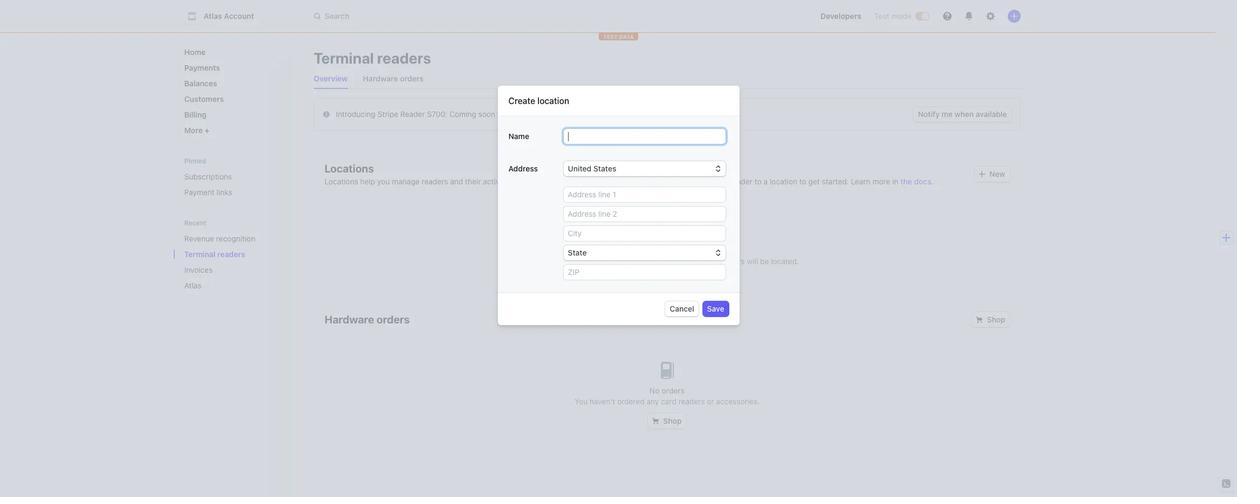 Task type: locate. For each thing, give the bounding box(es) containing it.
no up any
[[650, 386, 660, 396]]

your inside no locations created you must create a location representing where your readers will be located.
[[701, 257, 717, 266]]

recent
[[184, 219, 207, 227]]

1 horizontal spatial location
[[770, 177, 798, 186]]

1 horizontal spatial atlas
[[204, 11, 222, 21]]

save
[[707, 305, 725, 314]]

name
[[509, 132, 529, 141]]

in
[[893, 177, 899, 186]]

assign
[[688, 177, 711, 186]]

0 horizontal spatial terminal
[[184, 250, 216, 259]]

locations
[[325, 162, 374, 175], [325, 177, 358, 186]]

home
[[184, 47, 206, 57]]

or
[[707, 397, 714, 406]]

terminal down create location
[[516, 110, 546, 119]]

readers left or
[[679, 397, 705, 406]]

1 vertical spatial your
[[701, 257, 717, 266]]

test mode
[[875, 11, 912, 21]]

location up geographies
[[538, 96, 570, 106]]

1 vertical spatial shop
[[664, 417, 682, 426]]

terminal readers
[[314, 49, 431, 67], [184, 250, 245, 259]]

no down city text box
[[630, 246, 641, 255]]

no inside no orders you haven't ordered any card readers or accessories.
[[650, 386, 660, 396]]

must
[[550, 257, 568, 266]]

0 vertical spatial you
[[535, 257, 548, 266]]

atlas inside atlas account button
[[204, 11, 222, 21]]

0 horizontal spatial atlas
[[184, 281, 202, 290]]

0 vertical spatial no
[[630, 246, 641, 255]]

invoices link
[[180, 261, 269, 279]]

united states button
[[564, 162, 726, 177]]

a right the reader
[[764, 177, 768, 186]]

svg image for the new button
[[979, 171, 986, 178]]

2 horizontal spatial a
[[764, 177, 768, 186]]

atlas
[[204, 11, 222, 21], [184, 281, 202, 290]]

you left the must
[[535, 257, 548, 266]]

and
[[450, 177, 463, 186]]

readers down "recognition"
[[217, 250, 245, 259]]

atlas down invoices
[[184, 281, 202, 290]]

2 horizontal spatial terminal
[[516, 110, 546, 119]]

2 vertical spatial terminal
[[184, 250, 216, 259]]

balances link
[[180, 74, 284, 92]]

0 horizontal spatial to
[[498, 110, 505, 119]]

shop for "shop" 'link' to the left
[[664, 417, 682, 426]]

get
[[809, 177, 820, 186]]

terminal down revenue
[[184, 250, 216, 259]]

location
[[538, 96, 570, 106], [770, 177, 798, 186]]

terminal readers up hardware orders link
[[314, 49, 431, 67]]

location left get
[[770, 177, 798, 186]]

your
[[713, 177, 728, 186], [701, 257, 717, 266]]

recent navigation links element
[[174, 219, 292, 295]]

0 horizontal spatial a
[[594, 257, 598, 266]]

0 horizontal spatial shop
[[664, 417, 682, 426]]

1 horizontal spatial no
[[650, 386, 660, 396]]

1 vertical spatial locations
[[325, 177, 358, 186]]

payments link
[[180, 59, 284, 77]]

you inside no orders you haven't ordered any card readers or accessories.
[[575, 397, 588, 406]]

0 horizontal spatial shop link
[[648, 414, 686, 429]]

0 vertical spatial your
[[713, 177, 728, 186]]

0 vertical spatial svg image
[[979, 171, 986, 178]]

associating
[[521, 177, 560, 186]]

revenue
[[184, 234, 214, 243]]

terminal
[[314, 49, 374, 67], [516, 110, 546, 119], [184, 250, 216, 259]]

a right with on the top of the page
[[599, 177, 603, 186]]

1 vertical spatial shop link
[[648, 414, 686, 429]]

orders
[[400, 74, 424, 83], [377, 314, 410, 326], [662, 386, 685, 396]]

to
[[498, 110, 505, 119], [755, 177, 762, 186], [800, 177, 807, 186]]

terminal readers down revenue recognition
[[184, 250, 245, 259]]

0 vertical spatial shop link
[[972, 313, 1010, 328]]

readers up hardware orders link
[[377, 49, 431, 67]]

subscriptions link
[[180, 168, 284, 186]]

svg image for right "shop" 'link'
[[977, 317, 983, 323]]

Search search field
[[307, 6, 612, 26]]

where
[[678, 257, 699, 266]]

payment
[[184, 188, 215, 197]]

atlas left account
[[204, 11, 222, 21]]

0 vertical spatial hardware orders
[[363, 74, 424, 83]]

0 vertical spatial orders
[[400, 74, 424, 83]]

states
[[594, 164, 617, 173]]

customers link
[[180, 90, 284, 108]]

1 vertical spatial terminal readers
[[184, 250, 245, 259]]

more
[[873, 177, 891, 186]]

2 vertical spatial svg image
[[653, 418, 659, 425]]

a right create
[[594, 257, 598, 266]]

a inside no locations created you must create a location representing where your readers will be located.
[[594, 257, 598, 266]]

atlas for atlas account
[[204, 11, 222, 21]]

0 vertical spatial terminal
[[314, 49, 374, 67]]

created
[[677, 246, 704, 255]]

hardware orders inside tab list
[[363, 74, 424, 83]]

the
[[901, 177, 912, 186]]

locations up help
[[325, 162, 374, 175]]

1 vertical spatial you
[[575, 397, 588, 406]]

terminal readers link
[[180, 246, 269, 263]]

any
[[647, 397, 659, 406]]

you
[[535, 257, 548, 266], [575, 397, 588, 406]]

1 vertical spatial no
[[650, 386, 660, 396]]

to right the reader
[[755, 177, 762, 186]]

1 vertical spatial location
[[770, 177, 798, 186]]

1 vertical spatial terminal
[[516, 110, 546, 119]]

svg image
[[979, 171, 986, 178], [977, 317, 983, 323], [653, 418, 659, 425]]

payment links link
[[180, 184, 284, 201]]

ZIP text field
[[564, 265, 726, 280]]

home link
[[180, 43, 284, 61]]

Name text field
[[564, 129, 726, 144]]

2 vertical spatial orders
[[662, 386, 685, 396]]

test data
[[604, 33, 634, 40]]

atlas for atlas
[[184, 281, 202, 290]]

revenue recognition
[[184, 234, 256, 243]]

1 horizontal spatial terminal readers
[[314, 49, 431, 67]]

overview link
[[310, 71, 352, 86]]

0 vertical spatial hardware
[[363, 74, 398, 83]]

svg image for "shop" 'link' to the left
[[653, 418, 659, 425]]

your left the reader
[[713, 177, 728, 186]]

haven't
[[590, 397, 615, 406]]

your right where
[[701, 257, 717, 266]]

0 vertical spatial location
[[538, 96, 570, 106]]

0 vertical spatial locations
[[325, 162, 374, 175]]

tab list
[[310, 69, 1021, 89]]

0 vertical spatial atlas
[[204, 11, 222, 21]]

readers left will
[[719, 257, 745, 266]]

started.
[[822, 177, 849, 186]]

subscriptions
[[184, 172, 232, 181]]

united states
[[568, 164, 617, 173]]

developers link
[[816, 8, 866, 25]]

0 horizontal spatial you
[[535, 257, 548, 266]]

0 vertical spatial terminal readers
[[314, 49, 431, 67]]

your inside locations locations help you manage readers and their activity by associating them with a physical operating site. assign your reader to a location to get started. learn more in the docs .
[[713, 177, 728, 186]]

locations left help
[[325, 177, 358, 186]]

manage
[[392, 177, 420, 186]]

notify
[[918, 110, 940, 119]]

site.
[[671, 177, 685, 186]]

1 vertical spatial svg image
[[977, 317, 983, 323]]

to left all
[[498, 110, 505, 119]]

terminal up overview
[[314, 49, 374, 67]]

you left the 'haven't'
[[575, 397, 588, 406]]

readers
[[377, 49, 431, 67], [422, 177, 448, 186], [217, 250, 245, 259], [719, 257, 745, 266], [679, 397, 705, 406]]

0 vertical spatial shop
[[987, 315, 1006, 324]]

them
[[562, 177, 580, 186]]

you inside no locations created you must create a location representing where your readers will be located.
[[535, 257, 548, 266]]

readers left and at the left top of the page
[[422, 177, 448, 186]]

1 horizontal spatial shop
[[987, 315, 1006, 324]]

no inside no locations created you must create a location representing where your readers will be located.
[[630, 246, 641, 255]]

atlas inside atlas link
[[184, 281, 202, 290]]

be
[[760, 257, 769, 266]]

0 horizontal spatial terminal readers
[[184, 250, 245, 259]]

will
[[747, 257, 758, 266]]

1 vertical spatial atlas
[[184, 281, 202, 290]]

orders inside no orders you haven't ordered any card readers or accessories.
[[662, 386, 685, 396]]

hardware
[[363, 74, 398, 83], [325, 314, 374, 326]]

more button
[[180, 121, 284, 139]]

svg image inside the new button
[[979, 171, 986, 178]]

hardware inside tab list
[[363, 74, 398, 83]]

to left get
[[800, 177, 807, 186]]

0 horizontal spatial no
[[630, 246, 641, 255]]

1 horizontal spatial you
[[575, 397, 588, 406]]

recent element
[[174, 230, 292, 295]]

by
[[510, 177, 519, 186]]

1 vertical spatial hardware orders
[[325, 314, 410, 326]]



Task type: describe. For each thing, give the bounding box(es) containing it.
atlas account
[[204, 11, 254, 21]]

introducing
[[336, 110, 376, 119]]

activity
[[483, 177, 508, 186]]

you
[[377, 177, 390, 186]]

overview
[[314, 74, 348, 83]]

introducing stripe reader s700: coming soon to all terminal geographies
[[336, 110, 591, 119]]

create location
[[509, 96, 570, 106]]

operating
[[635, 177, 669, 186]]

Address line 2 text field
[[564, 207, 726, 222]]

1 horizontal spatial terminal
[[314, 49, 374, 67]]

terminal inside recent element
[[184, 250, 216, 259]]

locations
[[643, 246, 675, 255]]

billing link
[[180, 106, 284, 124]]

shop for right "shop" 'link'
[[987, 315, 1006, 324]]

0 horizontal spatial location
[[538, 96, 570, 106]]

all
[[507, 110, 514, 119]]

cancel
[[670, 305, 694, 314]]

coming
[[450, 110, 476, 119]]

reader
[[730, 177, 753, 186]]

1 horizontal spatial a
[[599, 177, 603, 186]]

1 horizontal spatial shop link
[[972, 313, 1010, 328]]

search
[[325, 11, 350, 21]]

tab list containing overview
[[310, 69, 1021, 89]]

physical
[[605, 177, 633, 186]]

pinned element
[[180, 168, 284, 201]]

core navigation links element
[[180, 43, 284, 139]]

create
[[509, 96, 535, 106]]

revenue recognition link
[[180, 230, 269, 248]]

pinned navigation links element
[[180, 157, 284, 201]]

learn
[[851, 177, 871, 186]]

no for locations
[[630, 246, 641, 255]]

test
[[875, 11, 890, 21]]

payment links
[[184, 188, 232, 197]]

2 horizontal spatial to
[[800, 177, 807, 186]]

hardware orders link
[[359, 71, 428, 86]]

more
[[184, 126, 205, 135]]

locations locations help you manage readers and their activity by associating them with a physical operating site. assign your reader to a location to get started. learn more in the docs .
[[325, 162, 934, 186]]

me
[[942, 110, 953, 119]]

data
[[619, 33, 634, 40]]

2 locations from the top
[[325, 177, 358, 186]]

no for orders
[[650, 386, 660, 396]]

orders inside tab list
[[400, 74, 424, 83]]

readers inside locations locations help you manage readers and their activity by associating them with a physical operating site. assign your reader to a location to get started. learn more in the docs .
[[422, 177, 448, 186]]

card
[[661, 397, 677, 406]]

united
[[568, 164, 592, 173]]

.
[[932, 177, 934, 186]]

new button
[[975, 167, 1010, 182]]

City text field
[[564, 226, 726, 241]]

address
[[509, 164, 538, 173]]

ordered
[[617, 397, 645, 406]]

notify me when available link
[[914, 107, 1012, 122]]

geographies
[[548, 110, 591, 119]]

representing
[[632, 257, 676, 266]]

location
[[600, 257, 630, 266]]

mode
[[892, 11, 912, 21]]

balances
[[184, 79, 217, 88]]

save button
[[703, 302, 729, 317]]

test
[[604, 33, 618, 40]]

location inside locations locations help you manage readers and their activity by associating them with a physical operating site. assign your reader to a location to get started. learn more in the docs .
[[770, 177, 798, 186]]

help
[[360, 177, 375, 186]]

Address line 1 text field
[[564, 187, 726, 203]]

docs
[[914, 177, 932, 186]]

terminal readers inside recent element
[[184, 250, 245, 259]]

located.
[[771, 257, 799, 266]]

payments
[[184, 63, 220, 72]]

pinned
[[184, 157, 206, 165]]

developers
[[821, 11, 862, 21]]

new
[[990, 169, 1006, 179]]

when
[[955, 110, 974, 119]]

1 vertical spatial hardware
[[325, 314, 374, 326]]

stripe
[[378, 110, 398, 119]]

billing
[[184, 110, 207, 119]]

1 horizontal spatial to
[[755, 177, 762, 186]]

available
[[976, 110, 1007, 119]]

their
[[465, 177, 481, 186]]

1 vertical spatial orders
[[377, 314, 410, 326]]

readers inside no orders you haven't ordered any card readers or accessories.
[[679, 397, 705, 406]]

with
[[582, 177, 597, 186]]

reader
[[400, 110, 425, 119]]

create
[[570, 257, 592, 266]]

readers inside recent element
[[217, 250, 245, 259]]

account
[[224, 11, 254, 21]]

cancel button
[[666, 302, 699, 317]]

recognition
[[216, 234, 256, 243]]

accessories.
[[716, 397, 760, 406]]

the docs link
[[901, 177, 932, 186]]

notify me when available
[[918, 110, 1007, 119]]

atlas link
[[180, 277, 269, 295]]

no orders you haven't ordered any card readers or accessories.
[[575, 386, 760, 406]]

readers inside no locations created you must create a location representing where your readers will be located.
[[719, 257, 745, 266]]

1 locations from the top
[[325, 162, 374, 175]]

atlas account button
[[184, 9, 265, 24]]

s700:
[[427, 110, 448, 119]]



Task type: vqa. For each thing, say whether or not it's contained in the screenshot.
available
yes



